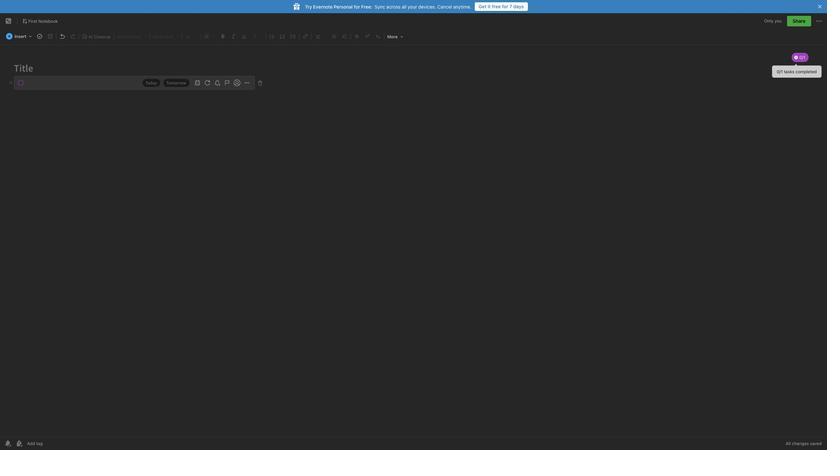 Task type: describe. For each thing, give the bounding box(es) containing it.
free:
[[361, 4, 372, 9]]

Font color field
[[201, 32, 218, 41]]

cancel
[[437, 4, 452, 9]]

heading level image
[[115, 32, 149, 41]]

first
[[28, 18, 37, 24]]

alignment image
[[313, 32, 329, 41]]

first notebook button
[[20, 17, 60, 26]]

get it free for 7 days button
[[475, 2, 528, 11]]

only you
[[764, 18, 782, 24]]

get it free for 7 days
[[479, 4, 524, 9]]

your
[[408, 4, 417, 9]]

all
[[786, 441, 791, 446]]

all changes saved
[[786, 441, 822, 446]]

free
[[492, 4, 501, 9]]

more actions image
[[815, 17, 823, 25]]

devices.
[[418, 4, 436, 9]]

Font family field
[[151, 32, 181, 41]]

font color image
[[201, 32, 217, 41]]

share
[[793, 18, 806, 24]]

Heading level field
[[115, 32, 149, 41]]

add a reminder image
[[4, 440, 12, 448]]

Note Editor text field
[[0, 45, 827, 437]]

for for free:
[[354, 4, 360, 9]]

first notebook
[[28, 18, 58, 24]]

only
[[764, 18, 773, 24]]



Task type: vqa. For each thing, say whether or not it's contained in the screenshot.
'undo' image
yes



Task type: locate. For each thing, give the bounding box(es) containing it.
insert
[[15, 34, 26, 39]]

note window element
[[0, 13, 827, 450]]

across
[[386, 4, 401, 9]]

task image
[[35, 32, 44, 41]]

try evernote personal for free: sync across all your devices. cancel anytime.
[[305, 4, 471, 9]]

Highlight field
[[249, 32, 265, 41]]

font family image
[[151, 32, 181, 41]]

share button
[[787, 16, 811, 26]]

undo image
[[58, 32, 67, 41]]

changes
[[792, 441, 809, 446]]

for
[[502, 4, 508, 9], [354, 4, 360, 9]]

for inside button
[[502, 4, 508, 9]]

anytime.
[[453, 4, 471, 9]]

for for 7
[[502, 4, 508, 9]]

1 horizontal spatial for
[[502, 4, 508, 9]]

Alignment field
[[312, 32, 329, 41]]

Insert field
[[4, 32, 34, 41]]

0 horizontal spatial for
[[354, 4, 360, 9]]

1 for from the left
[[502, 4, 508, 9]]

Font size field
[[183, 32, 199, 41]]

you
[[775, 18, 782, 24]]

Add tag field
[[26, 441, 76, 447]]

2 for from the left
[[354, 4, 360, 9]]

7
[[509, 4, 512, 9]]

saved
[[810, 441, 822, 446]]

days
[[513, 4, 524, 9]]

get
[[479, 4, 487, 9]]

evernote
[[313, 4, 333, 9]]

personal
[[334, 4, 353, 9]]

more
[[387, 34, 398, 39]]

More actions field
[[815, 16, 823, 26]]

font size image
[[183, 32, 199, 41]]

add tag image
[[15, 440, 23, 448]]

all
[[402, 4, 407, 9]]

for left the free:
[[354, 4, 360, 9]]

for left 7
[[502, 4, 508, 9]]

sync
[[375, 4, 385, 9]]

notebook
[[38, 18, 58, 24]]

it
[[488, 4, 491, 9]]

highlight image
[[250, 32, 265, 41]]

try
[[305, 4, 312, 9]]

collapse note image
[[5, 17, 13, 25]]

More field
[[385, 32, 405, 41]]



